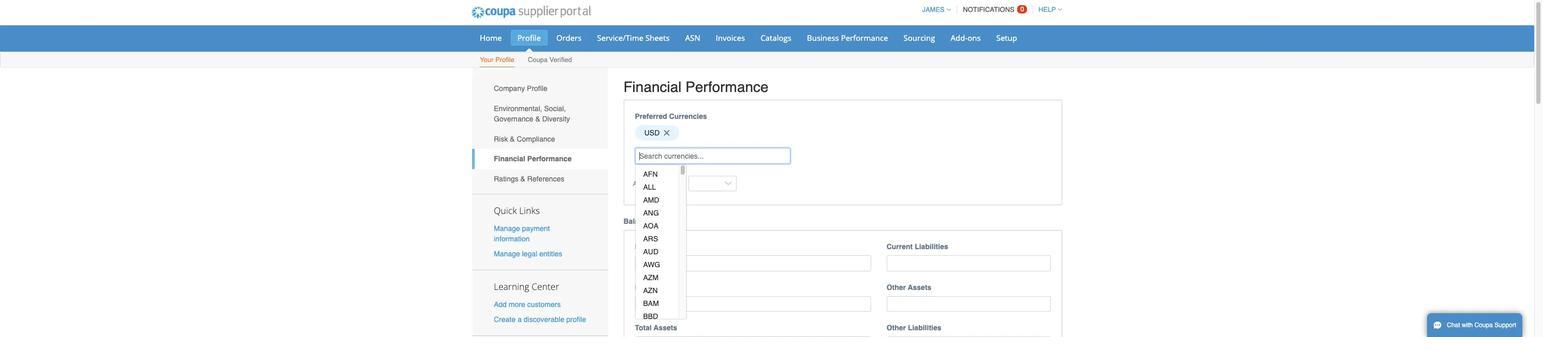 Task type: describe. For each thing, give the bounding box(es) containing it.
sourcing
[[904, 33, 935, 43]]

your profile
[[480, 56, 515, 64]]

manage payment information link
[[494, 225, 550, 243]]

center
[[532, 281, 559, 293]]

awg
[[643, 261, 660, 269]]

links
[[519, 204, 540, 217]]

create a discoverable profile link
[[494, 316, 586, 324]]

0 vertical spatial financial
[[624, 79, 682, 95]]

loss/profit
[[649, 243, 687, 251]]

current
[[887, 243, 913, 251]]

quick links
[[494, 204, 540, 217]]

liabilities for other liabilities
[[908, 324, 942, 333]]

chat with coupa support
[[1447, 322, 1517, 329]]

environmental, social, governance & diversity link
[[472, 99, 608, 129]]

Book Value text field
[[635, 297, 871, 312]]

manage legal entities link
[[494, 250, 562, 258]]

company profile
[[494, 85, 548, 93]]

balance
[[624, 218, 651, 226]]

service/time sheets
[[597, 33, 670, 43]]

coupa inside button
[[1475, 322, 1493, 329]]

in
[[672, 179, 678, 188]]

setup link
[[990, 30, 1024, 46]]

with
[[1462, 322, 1473, 329]]

book value
[[635, 284, 674, 292]]

other for other assets
[[887, 284, 906, 292]]

assets for other assets
[[908, 284, 932, 292]]

net loss/profit
[[635, 243, 687, 251]]

value
[[655, 284, 674, 292]]

your
[[480, 56, 494, 64]]

information
[[494, 235, 530, 243]]

1 vertical spatial financial
[[494, 155, 525, 163]]

manage legal entities
[[494, 250, 562, 258]]

add-ons link
[[944, 30, 988, 46]]

sheet
[[653, 218, 673, 226]]

azm
[[643, 274, 659, 282]]

profile for your profile
[[495, 56, 515, 64]]

all amounts in
[[633, 179, 678, 188]]

discoverable
[[524, 316, 564, 324]]

sheets
[[646, 33, 670, 43]]

home link
[[473, 30, 509, 46]]

help link
[[1034, 6, 1062, 13]]

governance
[[494, 115, 533, 123]]

all
[[643, 183, 656, 191]]

preferred
[[635, 112, 667, 120]]

1 vertical spatial financial performance
[[494, 155, 572, 163]]

support
[[1495, 322, 1517, 329]]

coupa supplier portal image
[[464, 0, 598, 25]]

ars
[[643, 235, 658, 243]]

azn
[[643, 287, 658, 295]]

book
[[635, 284, 653, 292]]

performance for business performance "link"
[[841, 33, 888, 43]]

amounts
[[643, 179, 670, 188]]

profile link
[[511, 30, 548, 46]]

add more customers
[[494, 301, 561, 309]]

navigation containing notifications 0
[[918, 0, 1062, 20]]

catalogs
[[761, 33, 792, 43]]

current liabilities
[[887, 243, 948, 251]]

preferred currencies
[[635, 112, 707, 120]]

usd
[[644, 129, 660, 137]]

bam
[[643, 300, 659, 308]]

entities
[[539, 250, 562, 258]]

create a discoverable profile
[[494, 316, 586, 324]]

manage for manage payment information
[[494, 225, 520, 233]]

0 vertical spatial financial performance
[[624, 79, 769, 95]]

business performance link
[[800, 30, 895, 46]]

notifications
[[963, 6, 1015, 13]]

profile
[[566, 316, 586, 324]]

amd
[[643, 196, 659, 204]]

ang
[[643, 209, 659, 217]]

& for references
[[521, 175, 525, 183]]

liabilities for current liabilities
[[915, 243, 948, 251]]

verified
[[550, 56, 572, 64]]

balance sheet
[[624, 218, 673, 226]]

add more customers link
[[494, 301, 561, 309]]

coupa verified link
[[527, 54, 573, 67]]

compliance
[[517, 135, 555, 143]]

home
[[480, 33, 502, 43]]

manage payment information
[[494, 225, 550, 243]]

1 vertical spatial performance
[[686, 79, 769, 95]]

Current Liabilities text field
[[887, 256, 1051, 272]]

environmental, social, governance & diversity
[[494, 105, 570, 123]]



Task type: locate. For each thing, give the bounding box(es) containing it.
manage inside the "manage payment information"
[[494, 225, 520, 233]]

0 vertical spatial coupa
[[528, 56, 548, 64]]

business performance
[[807, 33, 888, 43]]

net
[[635, 243, 647, 251]]

add-
[[951, 33, 968, 43]]

liabilities right current at the bottom right of page
[[915, 243, 948, 251]]

other assets
[[887, 284, 932, 292]]

& left "diversity"
[[535, 115, 540, 123]]

ratings
[[494, 175, 519, 183]]

profile
[[517, 33, 541, 43], [495, 56, 515, 64], [527, 85, 548, 93]]

assets for total assets
[[654, 324, 677, 333]]

profile up environmental, social, governance & diversity "link"
[[527, 85, 548, 93]]

& for compliance
[[510, 135, 515, 143]]

asn
[[685, 33, 700, 43]]

Other Assets text field
[[887, 297, 1051, 312]]

selected list box
[[631, 122, 1055, 144]]

1 other from the top
[[887, 284, 906, 292]]

invoices link
[[709, 30, 752, 46]]

ons
[[968, 33, 981, 43]]

bbd
[[643, 313, 658, 321]]

1 vertical spatial liabilities
[[908, 324, 942, 333]]

afn
[[643, 170, 658, 178]]

your profile link
[[479, 54, 515, 67]]

quick
[[494, 204, 517, 217]]

invoices
[[716, 33, 745, 43]]

other down other assets
[[887, 324, 906, 333]]

manage up information
[[494, 225, 520, 233]]

0 vertical spatial performance
[[841, 33, 888, 43]]

manage for manage legal entities
[[494, 250, 520, 258]]

financial performance link
[[472, 149, 608, 169]]

list box
[[635, 165, 687, 323]]

2 vertical spatial performance
[[527, 155, 572, 163]]

a
[[518, 316, 522, 324]]

james
[[922, 6, 945, 13]]

1 horizontal spatial assets
[[908, 284, 932, 292]]

0 horizontal spatial coupa
[[528, 56, 548, 64]]

1 manage from the top
[[494, 225, 520, 233]]

performance for financial performance link
[[527, 155, 572, 163]]

& right ratings
[[521, 175, 525, 183]]

financial performance down compliance
[[494, 155, 572, 163]]

coupa
[[528, 56, 548, 64], [1475, 322, 1493, 329]]

performance up references
[[527, 155, 572, 163]]

liabilities down other assets
[[908, 324, 942, 333]]

aud
[[643, 248, 659, 256]]

& inside environmental, social, governance & diversity
[[535, 115, 540, 123]]

manage
[[494, 225, 520, 233], [494, 250, 520, 258]]

ratings & references
[[494, 175, 564, 183]]

diversity
[[542, 115, 570, 123]]

social,
[[544, 105, 566, 113]]

currencies
[[669, 112, 707, 120]]

company
[[494, 85, 525, 93]]

profile down coupa supplier portal image
[[517, 33, 541, 43]]

0 vertical spatial manage
[[494, 225, 520, 233]]

legal
[[522, 250, 537, 258]]

assets
[[908, 284, 932, 292], [654, 324, 677, 333]]

2 horizontal spatial &
[[535, 115, 540, 123]]

business
[[807, 33, 839, 43]]

2 vertical spatial &
[[521, 175, 525, 183]]

total
[[635, 324, 652, 333]]

navigation
[[918, 0, 1062, 20]]

1 vertical spatial assets
[[654, 324, 677, 333]]

0 vertical spatial other
[[887, 284, 906, 292]]

customers
[[527, 301, 561, 309]]

james link
[[918, 6, 951, 13]]

0 horizontal spatial financial
[[494, 155, 525, 163]]

0 vertical spatial liabilities
[[915, 243, 948, 251]]

0 horizontal spatial &
[[510, 135, 515, 143]]

financial performance up currencies in the left of the page
[[624, 79, 769, 95]]

assets down current liabilities
[[908, 284, 932, 292]]

other for other liabilities
[[887, 324, 906, 333]]

coupa right with
[[1475, 322, 1493, 329]]

coupa verified
[[528, 56, 572, 64]]

1 horizontal spatial financial performance
[[624, 79, 769, 95]]

other down current at the bottom right of page
[[887, 284, 906, 292]]

learning
[[494, 281, 529, 293]]

assets down bbd
[[654, 324, 677, 333]]

0 horizontal spatial assets
[[654, 324, 677, 333]]

0 vertical spatial profile
[[517, 33, 541, 43]]

2 vertical spatial profile
[[527, 85, 548, 93]]

orders link
[[550, 30, 588, 46]]

asn link
[[679, 30, 707, 46]]

catalogs link
[[754, 30, 798, 46]]

sourcing link
[[897, 30, 942, 46]]

0 horizontal spatial financial performance
[[494, 155, 572, 163]]

1 horizontal spatial financial
[[624, 79, 682, 95]]

learning center
[[494, 281, 559, 293]]

notifications 0
[[963, 5, 1024, 13]]

afn all amd ang aoa ars aud awg azm azn bam bbd
[[643, 170, 660, 321]]

performance up currencies in the left of the page
[[686, 79, 769, 95]]

0 horizontal spatial performance
[[527, 155, 572, 163]]

financial up ratings
[[494, 155, 525, 163]]

aoa
[[643, 222, 659, 230]]

2 horizontal spatial performance
[[841, 33, 888, 43]]

payment
[[522, 225, 550, 233]]

1 horizontal spatial coupa
[[1475, 322, 1493, 329]]

Total Assets text field
[[635, 337, 871, 338]]

service/time sheets link
[[591, 30, 677, 46]]

references
[[527, 175, 564, 183]]

& right risk
[[510, 135, 515, 143]]

&
[[535, 115, 540, 123], [510, 135, 515, 143], [521, 175, 525, 183]]

service/time
[[597, 33, 644, 43]]

other liabilities
[[887, 324, 942, 333]]

help
[[1039, 6, 1056, 13]]

Search currencies... field
[[635, 148, 790, 164]]

create
[[494, 316, 516, 324]]

0 vertical spatial &
[[535, 115, 540, 123]]

more
[[509, 301, 525, 309]]

1 horizontal spatial &
[[521, 175, 525, 183]]

2 other from the top
[[887, 324, 906, 333]]

total assets
[[635, 324, 677, 333]]

coupa left verified
[[528, 56, 548, 64]]

usd option
[[635, 125, 679, 141]]

risk
[[494, 135, 508, 143]]

liabilities
[[915, 243, 948, 251], [908, 324, 942, 333]]

profile for company profile
[[527, 85, 548, 93]]

orders
[[556, 33, 582, 43]]

1 vertical spatial coupa
[[1475, 322, 1493, 329]]

financial up preferred
[[624, 79, 682, 95]]

1 vertical spatial other
[[887, 324, 906, 333]]

add
[[494, 301, 507, 309]]

list box containing afn
[[635, 165, 687, 323]]

performance right 'business'
[[841, 33, 888, 43]]

all
[[633, 179, 641, 188]]

add-ons
[[951, 33, 981, 43]]

1 horizontal spatial performance
[[686, 79, 769, 95]]

1 vertical spatial manage
[[494, 250, 520, 258]]

financial performance
[[624, 79, 769, 95], [494, 155, 572, 163]]

2 manage from the top
[[494, 250, 520, 258]]

manage down information
[[494, 250, 520, 258]]

setup
[[997, 33, 1017, 43]]

0
[[1021, 5, 1024, 13]]

performance inside "link"
[[841, 33, 888, 43]]

1 vertical spatial profile
[[495, 56, 515, 64]]

company profile link
[[472, 79, 608, 99]]

Net Loss/Profit text field
[[635, 256, 871, 272]]

1 vertical spatial &
[[510, 135, 515, 143]]

chat
[[1447, 322, 1460, 329]]

chat with coupa support button
[[1427, 314, 1523, 338]]

0 vertical spatial assets
[[908, 284, 932, 292]]

ratings & references link
[[472, 169, 608, 189]]

profile right your
[[495, 56, 515, 64]]

Other Liabilities text field
[[887, 337, 1051, 338]]



Task type: vqa. For each thing, say whether or not it's contained in the screenshot.
TEXT FIELD
no



